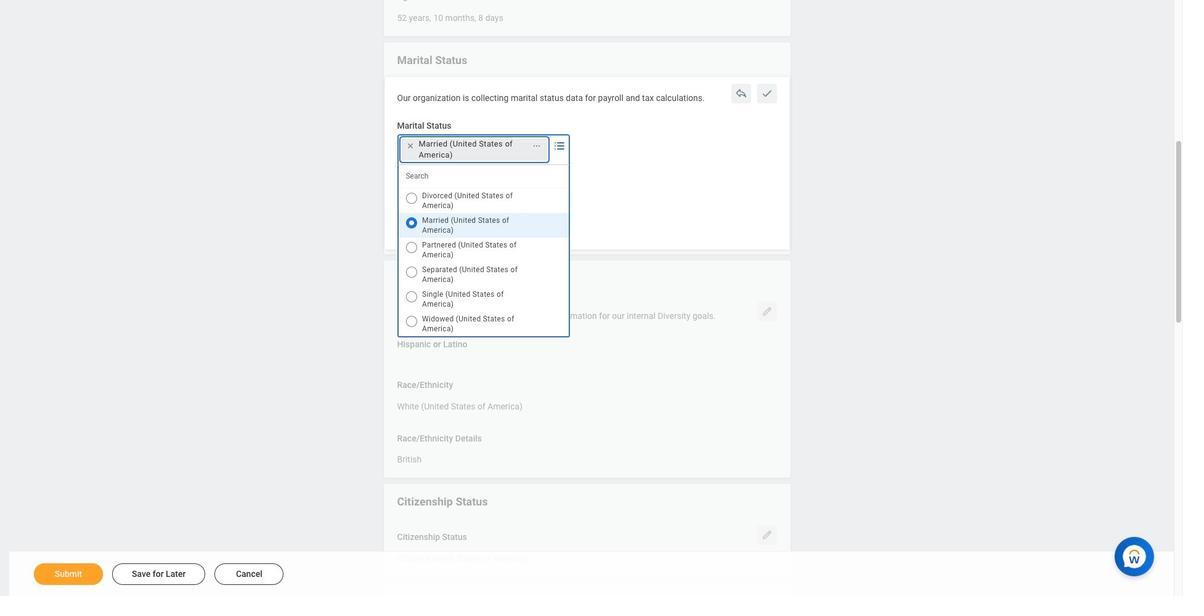 Task type: locate. For each thing, give the bounding box(es) containing it.
1 vertical spatial edit image
[[761, 530, 774, 542]]

None text field
[[397, 5, 504, 27], [397, 448, 422, 469], [397, 5, 504, 27], [397, 448, 422, 469]]

2 edit image from the top
[[761, 530, 774, 542]]

edit image
[[761, 306, 774, 318], [761, 530, 774, 542]]

group
[[397, 220, 481, 245]]

related actions image
[[532, 142, 541, 150]]

calendar image
[[460, 225, 475, 240]]

0 vertical spatial edit image
[[761, 306, 774, 318]]

prompts image
[[552, 139, 567, 154]]

undo l image
[[735, 87, 748, 100]]

married (united states of america) element
[[419, 139, 526, 161]]

check image
[[761, 87, 774, 100]]

None text field
[[397, 395, 523, 416], [397, 547, 527, 568], [397, 395, 523, 416], [397, 547, 527, 568]]



Task type: vqa. For each thing, say whether or not it's contained in the screenshot.
to to the bottom
no



Task type: describe. For each thing, give the bounding box(es) containing it.
x small image
[[404, 140, 417, 152]]

action bar region
[[9, 552, 1175, 597]]

married (united states of america), press delete to clear value. option
[[402, 139, 547, 161]]

Search field
[[398, 165, 568, 188]]

1 edit image from the top
[[761, 306, 774, 318]]



